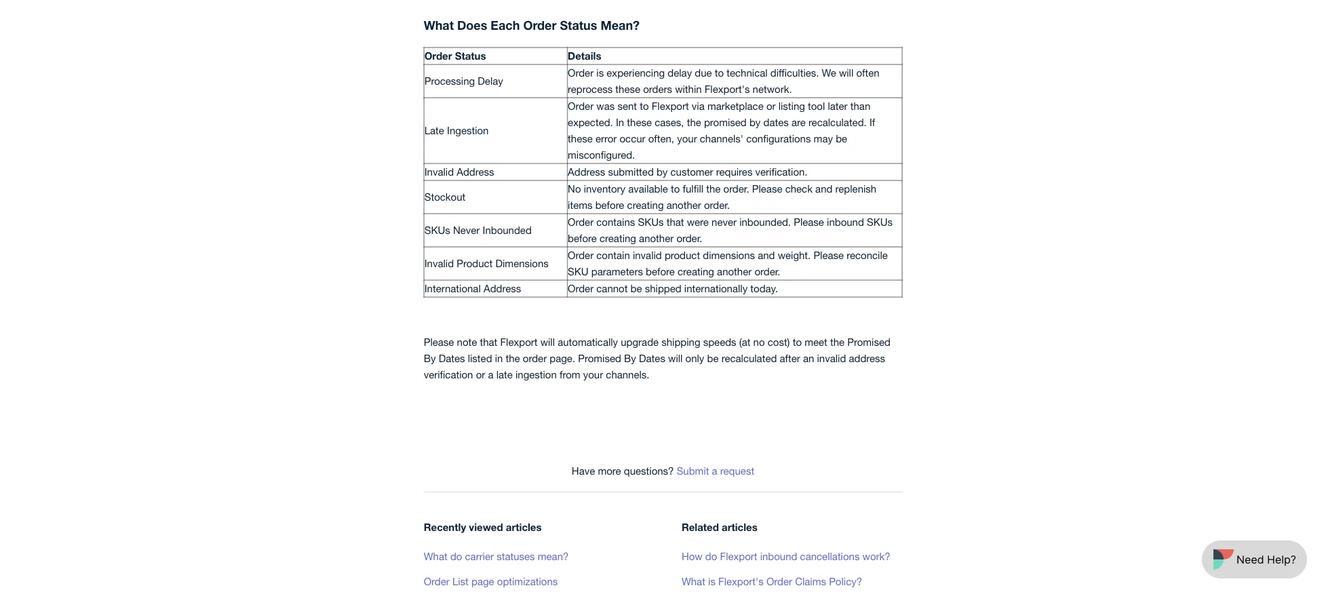 Task type: describe. For each thing, give the bounding box(es) containing it.
order for order cannot be shipped internationally today.
[[568, 283, 594, 295]]

invalid for invalid address
[[425, 166, 454, 178]]

an
[[803, 353, 815, 365]]

1 by from the left
[[424, 353, 436, 365]]

0 horizontal spatial will
[[541, 336, 555, 348]]

cancellations
[[801, 550, 860, 562]]

delay
[[668, 67, 692, 79]]

2 articles from the left
[[722, 521, 758, 533]]

have more questions? submit a request
[[572, 465, 755, 477]]

order for order was sent to flexport via marketplace or listing tool later than expected. in these cases, the promised by dates are recalculated. if these error occur often, your channels' configurations may be misconfigured.
[[568, 100, 594, 112]]

ingestion
[[516, 369, 557, 381]]

please for inbound
[[794, 216, 824, 228]]

order for order contain invalid product dimensions and weight. please reconcile sku parameters before creating another order.
[[568, 249, 594, 261]]

please note that flexport will automatically upgrade shipping speeds (at no cost) to meet the promised by dates listed in the order page. promised by dates will only be recalculated after an invalid address verification or a late ingestion from your channels.
[[424, 336, 891, 381]]

order for order status
[[425, 50, 452, 62]]

dimensions
[[496, 258, 549, 270]]

network.
[[753, 83, 792, 95]]

dimensions
[[703, 249, 755, 261]]

more
[[598, 465, 621, 477]]

2 vertical spatial these
[[568, 133, 593, 145]]

or inside the please note that flexport will automatically upgrade shipping speeds (at no cost) to meet the promised by dates listed in the order page. promised by dates will only be recalculated after an invalid address verification or a late ingestion from your channels.
[[476, 369, 485, 381]]

that inside the please note that flexport will automatically upgrade shipping speeds (at no cost) to meet the promised by dates listed in the order page. promised by dates will only be recalculated after an invalid address verification or a late ingestion from your channels.
[[480, 336, 498, 348]]

and inside 'no inventory available to fulfill the order. please check and replenish items before creating another order.'
[[816, 183, 833, 195]]

address for invalid address
[[457, 166, 494, 178]]

check
[[786, 183, 813, 195]]

note
[[457, 336, 477, 348]]

no
[[568, 183, 581, 195]]

page.
[[550, 353, 576, 365]]

order. inside order contain invalid product dimensions and weight. please reconcile sku parameters before creating another order.
[[755, 266, 781, 278]]

flexport's inside order is experiencing delay due to technical difficulties. we will often reprocess these orders within flexport's network.
[[705, 83, 750, 95]]

1 horizontal spatial a
[[712, 465, 718, 477]]

viewed
[[469, 521, 503, 533]]

from
[[560, 369, 581, 381]]

dates
[[764, 116, 789, 128]]

inbounded
[[483, 224, 532, 236]]

optimizations
[[497, 576, 558, 588]]

what is flexport's order claims policy?
[[682, 576, 863, 588]]

work?
[[863, 550, 891, 562]]

how do flexport inbound cancellations work?
[[682, 550, 891, 562]]

order contains skus that were never inbounded. please inbound skus before creating another order.
[[568, 216, 893, 244]]

do for recently
[[451, 550, 462, 562]]

before inside order contain invalid product dimensions and weight. please reconcile sku parameters before creating another order.
[[646, 266, 675, 278]]

order for order list page optimizations
[[424, 576, 450, 588]]

0 horizontal spatial skus
[[425, 224, 450, 236]]

invalid for invalid product dimensions
[[425, 258, 454, 270]]

never
[[712, 216, 737, 228]]

please for check
[[752, 183, 783, 195]]

later
[[828, 100, 848, 112]]

mean?
[[601, 18, 640, 32]]

sku
[[568, 266, 589, 278]]

1 vertical spatial inbound
[[761, 550, 798, 562]]

invalid inside the please note that flexport will automatically upgrade shipping speeds (at no cost) to meet the promised by dates listed in the order page. promised by dates will only be recalculated after an invalid address verification or a late ingestion from your channels.
[[817, 353, 846, 365]]

often
[[857, 67, 880, 79]]

order cannot be shipped internationally today.
[[568, 283, 778, 295]]

be inside order was sent to flexport via marketplace or listing tool later than expected. in these cases, the promised by dates are recalculated. if these error occur often, your channels' configurations may be misconfigured.
[[836, 133, 848, 145]]

or inside order was sent to flexport via marketplace or listing tool later than expected. in these cases, the promised by dates are recalculated. if these error occur often, your channels' configurations may be misconfigured.
[[767, 100, 776, 112]]

reconcile
[[847, 249, 888, 261]]

international
[[425, 283, 481, 295]]

difficulties.
[[771, 67, 819, 79]]

we
[[822, 67, 837, 79]]

to inside the please note that flexport will automatically upgrade shipping speeds (at no cost) to meet the promised by dates listed in the order page. promised by dates will only be recalculated after an invalid address verification or a late ingestion from your channels.
[[793, 336, 802, 348]]

upgrade
[[621, 336, 659, 348]]

stockout
[[425, 191, 466, 203]]

cases,
[[655, 116, 684, 128]]

listing
[[779, 100, 805, 112]]

your inside order was sent to flexport via marketplace or listing tool later than expected. in these cases, the promised by dates are recalculated. if these error occur often, your channels' configurations may be misconfigured.
[[677, 133, 697, 145]]

product
[[457, 258, 493, 270]]

what for what does each order status mean?
[[424, 18, 454, 32]]

international address
[[425, 283, 521, 295]]

address for international address
[[484, 283, 521, 295]]

to inside order is experiencing delay due to technical difficulties. we will often reprocess these orders within flexport's network.
[[715, 67, 724, 79]]

technical
[[727, 67, 768, 79]]

mean?
[[538, 550, 569, 562]]

automatically
[[558, 336, 618, 348]]

verification
[[424, 369, 473, 381]]

is for order
[[597, 67, 604, 79]]

was
[[597, 100, 615, 112]]

no inventory available to fulfill the order. please check and replenish items before creating another order.
[[568, 183, 877, 211]]

shipping
[[662, 336, 701, 348]]

page
[[472, 576, 494, 588]]

submit a request link
[[677, 465, 755, 477]]

request
[[721, 465, 755, 477]]

how
[[682, 550, 703, 562]]

internationally
[[685, 283, 748, 295]]

order. up never
[[704, 199, 730, 211]]

sent
[[618, 100, 637, 112]]

will inside order is experiencing delay due to technical difficulties. we will often reprocess these orders within flexport's network.
[[839, 67, 854, 79]]

please inside the please note that flexport will automatically upgrade shipping speeds (at no cost) to meet the promised by dates listed in the order page. promised by dates will only be recalculated after an invalid address verification or a late ingestion from your channels.
[[424, 336, 454, 348]]

inventory
[[584, 183, 626, 195]]

another inside 'no inventory available to fulfill the order. please check and replenish items before creating another order.'
[[667, 199, 702, 211]]

configurations
[[747, 133, 811, 145]]

1 vertical spatial flexport's
[[719, 576, 764, 588]]

marketplace
[[708, 100, 764, 112]]

contain
[[597, 249, 630, 261]]

inbound inside the order contains skus that were never inbounded. please inbound skus before creating another order.
[[827, 216, 864, 228]]

is for what
[[709, 576, 716, 588]]

what does each order status mean?
[[424, 18, 640, 32]]

replenish
[[836, 183, 877, 195]]

by inside order was sent to flexport via marketplace or listing tool later than expected. in these cases, the promised by dates are recalculated. if these error occur often, your channels' configurations may be misconfigured.
[[750, 116, 761, 128]]

in
[[495, 353, 503, 365]]

1 vertical spatial these
[[627, 116, 652, 128]]

address submitted by customer requires verification.
[[568, 166, 808, 178]]

items
[[568, 199, 593, 211]]

than
[[851, 100, 871, 112]]

1 horizontal spatial skus
[[638, 216, 664, 228]]

before inside the order contains skus that were never inbounded. please inbound skus before creating another order.
[[568, 233, 597, 244]]

error
[[596, 133, 617, 145]]

order was sent to flexport via marketplace or listing tool later than expected. in these cases, the promised by dates are recalculated. if these error occur often, your channels' configurations may be misconfigured.
[[568, 100, 876, 161]]

1 vertical spatial status
[[455, 50, 486, 62]]

what do carrier statuses mean?
[[424, 550, 569, 562]]

processing delay
[[425, 75, 503, 87]]

order list page optimizations
[[424, 576, 558, 588]]

order. down requires
[[724, 183, 750, 195]]

order for order is experiencing delay due to technical difficulties. we will often reprocess these orders within flexport's network.
[[568, 67, 594, 79]]

cost)
[[768, 336, 790, 348]]

each
[[491, 18, 520, 32]]

meet
[[805, 336, 828, 348]]

another inside order contain invalid product dimensions and weight. please reconcile sku parameters before creating another order.
[[717, 266, 752, 278]]



Task type: locate. For each thing, give the bounding box(es) containing it.
does
[[457, 18, 488, 32]]

0 vertical spatial status
[[560, 18, 597, 32]]

0 horizontal spatial dates
[[439, 353, 465, 365]]

order contain invalid product dimensions and weight. please reconcile sku parameters before creating another order.
[[568, 249, 888, 278]]

1 vertical spatial is
[[709, 576, 716, 588]]

dates down upgrade
[[639, 353, 666, 365]]

0 vertical spatial is
[[597, 67, 604, 79]]

via
[[692, 100, 705, 112]]

order. up today.
[[755, 266, 781, 278]]

order for order contains skus that were never inbounded. please inbound skus before creating another order.
[[568, 216, 594, 228]]

1 vertical spatial invalid
[[817, 353, 846, 365]]

inbound down replenish
[[827, 216, 864, 228]]

1 horizontal spatial is
[[709, 576, 716, 588]]

1 horizontal spatial status
[[560, 18, 597, 32]]

status
[[560, 18, 597, 32], [455, 50, 486, 62]]

recently viewed articles
[[424, 521, 542, 533]]

promised
[[848, 336, 891, 348], [578, 353, 622, 365]]

to left fulfill
[[671, 183, 680, 195]]

carrier
[[465, 550, 494, 562]]

order inside order is experiencing delay due to technical difficulties. we will often reprocess these orders within flexport's network.
[[568, 67, 594, 79]]

to inside 'no inventory available to fulfill the order. please check and replenish items before creating another order.'
[[671, 183, 680, 195]]

or
[[767, 100, 776, 112], [476, 369, 485, 381]]

0 vertical spatial these
[[616, 83, 641, 95]]

1 horizontal spatial by
[[750, 116, 761, 128]]

creating down product
[[678, 266, 715, 278]]

have
[[572, 465, 595, 477]]

dates up verification
[[439, 353, 465, 365]]

that inside the order contains skus that were never inbounded. please inbound skus before creating another order.
[[667, 216, 684, 228]]

creating down available
[[627, 199, 664, 211]]

1 horizontal spatial do
[[706, 550, 718, 562]]

by left dates
[[750, 116, 761, 128]]

invalid down the meet
[[817, 353, 846, 365]]

skus up reconcile on the top right of the page
[[867, 216, 893, 228]]

2 vertical spatial before
[[646, 266, 675, 278]]

address up stockout
[[457, 166, 494, 178]]

2 do from the left
[[706, 550, 718, 562]]

0 horizontal spatial your
[[583, 369, 603, 381]]

1 horizontal spatial be
[[707, 353, 719, 365]]

status up details
[[560, 18, 597, 32]]

customer
[[671, 166, 714, 178]]

before up shipped
[[646, 266, 675, 278]]

2 horizontal spatial will
[[839, 67, 854, 79]]

order is experiencing delay due to technical difficulties. we will often reprocess these orders within flexport's network.
[[568, 67, 880, 95]]

flexport up cases, on the top
[[652, 100, 689, 112]]

skus left never
[[425, 224, 450, 236]]

articles up statuses
[[506, 521, 542, 533]]

order down items
[[568, 216, 594, 228]]

1 vertical spatial what
[[424, 550, 448, 562]]

related articles
[[682, 521, 758, 533]]

0 vertical spatial before
[[596, 199, 625, 211]]

0 vertical spatial be
[[836, 133, 848, 145]]

2 vertical spatial another
[[717, 266, 752, 278]]

creating inside the order contains skus that were never inbounded. please inbound skus before creating another order.
[[600, 233, 636, 244]]

0 horizontal spatial and
[[758, 249, 775, 261]]

do
[[451, 550, 462, 562], [706, 550, 718, 562]]

recalculated.
[[809, 116, 867, 128]]

1 vertical spatial invalid
[[425, 258, 454, 270]]

invalid product dimensions
[[425, 258, 549, 270]]

before inside 'no inventory available to fulfill the order. please check and replenish items before creating another order.'
[[596, 199, 625, 211]]

order status
[[425, 50, 486, 62]]

flexport inside order was sent to flexport via marketplace or listing tool later than expected. in these cases, the promised by dates are recalculated. if these error occur often, your channels' configurations may be misconfigured.
[[652, 100, 689, 112]]

the down via
[[687, 116, 702, 128]]

to up after
[[793, 336, 802, 348]]

2 by from the left
[[624, 353, 636, 365]]

0 horizontal spatial do
[[451, 550, 462, 562]]

before down inventory
[[596, 199, 625, 211]]

fulfill
[[683, 183, 704, 195]]

2 vertical spatial what
[[682, 576, 706, 588]]

will down shipping
[[668, 353, 683, 365]]

claims
[[795, 576, 827, 588]]

what down how
[[682, 576, 706, 588]]

flexport's down how do flexport inbound cancellations work?
[[719, 576, 764, 588]]

please inside 'no inventory available to fulfill the order. please check and replenish items before creating another order.'
[[752, 183, 783, 195]]

1 horizontal spatial inbound
[[827, 216, 864, 228]]

0 horizontal spatial by
[[657, 166, 668, 178]]

1 articles from the left
[[506, 521, 542, 533]]

0 horizontal spatial inbound
[[761, 550, 798, 562]]

tool
[[808, 100, 825, 112]]

by
[[750, 116, 761, 128], [657, 166, 668, 178]]

1 horizontal spatial that
[[667, 216, 684, 228]]

details
[[568, 50, 602, 62]]

another inside the order contains skus that were never inbounded. please inbound skus before creating another order.
[[639, 233, 674, 244]]

requires
[[716, 166, 753, 178]]

status up "processing delay"
[[455, 50, 486, 62]]

often,
[[649, 133, 675, 145]]

1 vertical spatial or
[[476, 369, 485, 381]]

order up expected. at left
[[568, 100, 594, 112]]

questions?
[[624, 465, 674, 477]]

2 vertical spatial will
[[668, 353, 683, 365]]

that up listed
[[480, 336, 498, 348]]

address down invalid product dimensions
[[484, 283, 521, 295]]

and left weight.
[[758, 249, 775, 261]]

1 invalid from the top
[[425, 166, 454, 178]]

may
[[814, 133, 833, 145]]

related
[[682, 521, 719, 533]]

order down details
[[568, 67, 594, 79]]

be
[[836, 133, 848, 145], [631, 283, 642, 295], [707, 353, 719, 365]]

0 horizontal spatial or
[[476, 369, 485, 381]]

please for reconcile
[[814, 249, 844, 261]]

and
[[816, 183, 833, 195], [758, 249, 775, 261]]

0 vertical spatial creating
[[627, 199, 664, 211]]

0 vertical spatial flexport
[[652, 100, 689, 112]]

1 vertical spatial and
[[758, 249, 775, 261]]

1 horizontal spatial flexport
[[652, 100, 689, 112]]

flexport down related articles
[[720, 550, 758, 562]]

0 vertical spatial inbound
[[827, 216, 864, 228]]

0 horizontal spatial be
[[631, 283, 642, 295]]

order up processing
[[425, 50, 452, 62]]

policy?
[[829, 576, 863, 588]]

today.
[[751, 283, 778, 295]]

these up occur
[[627, 116, 652, 128]]

1 vertical spatial before
[[568, 233, 597, 244]]

a left late
[[488, 369, 494, 381]]

0 vertical spatial promised
[[848, 336, 891, 348]]

2 vertical spatial be
[[707, 353, 719, 365]]

2 vertical spatial flexport
[[720, 550, 758, 562]]

1 horizontal spatial by
[[624, 353, 636, 365]]

in
[[616, 116, 624, 128]]

before down items
[[568, 233, 597, 244]]

do for related
[[706, 550, 718, 562]]

list
[[453, 576, 469, 588]]

that
[[667, 216, 684, 228], [480, 336, 498, 348]]

articles
[[506, 521, 542, 533], [722, 521, 758, 533]]

0 vertical spatial another
[[667, 199, 702, 211]]

please left note
[[424, 336, 454, 348]]

0 vertical spatial that
[[667, 216, 684, 228]]

what left does
[[424, 18, 454, 32]]

will
[[839, 67, 854, 79], [541, 336, 555, 348], [668, 353, 683, 365]]

product
[[665, 249, 700, 261]]

the
[[687, 116, 702, 128], [707, 183, 721, 195], [831, 336, 845, 348], [506, 353, 520, 365]]

recently
[[424, 521, 466, 533]]

reprocess
[[568, 83, 613, 95]]

invalid right the contain
[[633, 249, 662, 261]]

1 vertical spatial creating
[[600, 233, 636, 244]]

what do carrier statuses mean? link
[[424, 550, 569, 562]]

cannot
[[597, 283, 628, 295]]

order inside order was sent to flexport via marketplace or listing tool later than expected. in these cases, the promised by dates are recalculated. if these error occur often, your channels' configurations may be misconfigured.
[[568, 100, 594, 112]]

skus down available
[[638, 216, 664, 228]]

do left carrier
[[451, 550, 462, 562]]

1 vertical spatial a
[[712, 465, 718, 477]]

1 dates from the left
[[439, 353, 465, 365]]

0 horizontal spatial a
[[488, 369, 494, 381]]

these down expected. at left
[[568, 133, 593, 145]]

2 dates from the left
[[639, 353, 666, 365]]

0 vertical spatial and
[[816, 183, 833, 195]]

order right each
[[523, 18, 557, 32]]

your right from in the bottom of the page
[[583, 369, 603, 381]]

late
[[425, 125, 444, 136]]

1 vertical spatial promised
[[578, 353, 622, 365]]

to inside order was sent to flexport via marketplace or listing tool later than expected. in these cases, the promised by dates are recalculated. if these error occur often, your channels' configurations may be misconfigured.
[[640, 100, 649, 112]]

only
[[686, 353, 705, 365]]

0 horizontal spatial flexport
[[500, 336, 538, 348]]

1 horizontal spatial dates
[[639, 353, 666, 365]]

weight.
[[778, 249, 811, 261]]

these inside order is experiencing delay due to technical difficulties. we will often reprocess these orders within flexport's network.
[[616, 83, 641, 95]]

what
[[424, 18, 454, 32], [424, 550, 448, 562], [682, 576, 706, 588]]

these up sent
[[616, 83, 641, 95]]

be down speeds
[[707, 353, 719, 365]]

due
[[695, 67, 712, 79]]

0 vertical spatial a
[[488, 369, 494, 381]]

the right fulfill
[[707, 183, 721, 195]]

order up sku
[[568, 249, 594, 261]]

1 vertical spatial flexport
[[500, 336, 538, 348]]

articles right related
[[722, 521, 758, 533]]

what for what is flexport's order claims policy?
[[682, 576, 706, 588]]

1 vertical spatial that
[[480, 336, 498, 348]]

inbound
[[827, 216, 864, 228], [761, 550, 798, 562]]

please down verification.
[[752, 183, 783, 195]]

promised up address
[[848, 336, 891, 348]]

order down how do flexport inbound cancellations work?
[[767, 576, 793, 588]]

0 vertical spatial flexport's
[[705, 83, 750, 95]]

0 vertical spatial will
[[839, 67, 854, 79]]

order. inside the order contains skus that were never inbounded. please inbound skus before creating another order.
[[677, 233, 703, 244]]

by up verification
[[424, 353, 436, 365]]

your
[[677, 133, 697, 145], [583, 369, 603, 381]]

will right we
[[839, 67, 854, 79]]

0 vertical spatial invalid
[[425, 166, 454, 178]]

1 do from the left
[[451, 550, 462, 562]]

address up no
[[568, 166, 606, 178]]

0 horizontal spatial status
[[455, 50, 486, 62]]

will up order
[[541, 336, 555, 348]]

invalid up international
[[425, 258, 454, 270]]

after
[[780, 353, 801, 365]]

available
[[629, 183, 668, 195]]

to right due
[[715, 67, 724, 79]]

orders
[[643, 83, 673, 95]]

2 vertical spatial creating
[[678, 266, 715, 278]]

please inside the order contains skus that were never inbounded. please inbound skus before creating another order.
[[794, 216, 824, 228]]

your inside the please note that flexport will automatically upgrade shipping speeds (at no cost) to meet the promised by dates listed in the order page. promised by dates will only be recalculated after an invalid address verification or a late ingestion from your channels.
[[583, 369, 603, 381]]

is down related articles
[[709, 576, 716, 588]]

creating inside order contain invalid product dimensions and weight. please reconcile sku parameters before creating another order.
[[678, 266, 715, 278]]

promised down automatically
[[578, 353, 622, 365]]

be down recalculated. on the right top of the page
[[836, 133, 848, 145]]

1 vertical spatial your
[[583, 369, 603, 381]]

the right in
[[506, 353, 520, 365]]

order inside order contain invalid product dimensions and weight. please reconcile sku parameters before creating another order.
[[568, 249, 594, 261]]

do right how
[[706, 550, 718, 562]]

by up available
[[657, 166, 668, 178]]

2 horizontal spatial be
[[836, 133, 848, 145]]

the inside 'no inventory available to fulfill the order. please check and replenish items before creating another order.'
[[707, 183, 721, 195]]

2 horizontal spatial flexport
[[720, 550, 758, 562]]

another up product
[[639, 233, 674, 244]]

please inside order contain invalid product dimensions and weight. please reconcile sku parameters before creating another order.
[[814, 249, 844, 261]]

1 vertical spatial be
[[631, 283, 642, 295]]

a
[[488, 369, 494, 381], [712, 465, 718, 477]]

misconfigured.
[[568, 149, 635, 161]]

inbound up 'what is flexport's order claims policy?' link
[[761, 550, 798, 562]]

delay
[[478, 75, 503, 87]]

1 horizontal spatial and
[[816, 183, 833, 195]]

or down network.
[[767, 100, 776, 112]]

be right cannot
[[631, 283, 642, 295]]

creating down contains
[[600, 233, 636, 244]]

order left list
[[424, 576, 450, 588]]

is inside order is experiencing delay due to technical difficulties. we will often reprocess these orders within flexport's network.
[[597, 67, 604, 79]]

channels.
[[606, 369, 650, 381]]

order
[[523, 353, 547, 365]]

by up channels. on the left bottom
[[624, 353, 636, 365]]

are
[[792, 116, 806, 128]]

to right sent
[[640, 100, 649, 112]]

0 vertical spatial by
[[750, 116, 761, 128]]

flexport up order
[[500, 336, 538, 348]]

1 vertical spatial will
[[541, 336, 555, 348]]

what for what do carrier statuses mean?
[[424, 550, 448, 562]]

the inside order was sent to flexport via marketplace or listing tool later than expected. in these cases, the promised by dates are recalculated. if these error occur often, your channels' configurations may be misconfigured.
[[687, 116, 702, 128]]

occur
[[620, 133, 646, 145]]

another down dimensions
[[717, 266, 752, 278]]

1 horizontal spatial or
[[767, 100, 776, 112]]

invalid
[[633, 249, 662, 261], [817, 353, 846, 365]]

1 horizontal spatial invalid
[[817, 353, 846, 365]]

these
[[616, 83, 641, 95], [627, 116, 652, 128], [568, 133, 593, 145]]

please right weight.
[[814, 249, 844, 261]]

0 vertical spatial invalid
[[633, 249, 662, 261]]

flexport inside the please note that flexport will automatically upgrade shipping speeds (at no cost) to meet the promised by dates listed in the order page. promised by dates will only be recalculated after an invalid address verification or a late ingestion from your channels.
[[500, 336, 538, 348]]

is up reprocess
[[597, 67, 604, 79]]

1 horizontal spatial will
[[668, 353, 683, 365]]

late
[[497, 369, 513, 381]]

0 horizontal spatial invalid
[[633, 249, 662, 261]]

a inside the please note that flexport will automatically upgrade shipping speeds (at no cost) to meet the promised by dates listed in the order page. promised by dates will only be recalculated after an invalid address verification or a late ingestion from your channels.
[[488, 369, 494, 381]]

experiencing
[[607, 67, 665, 79]]

invalid address
[[425, 166, 494, 178]]

and inside order contain invalid product dimensions and weight. please reconcile sku parameters before creating another order.
[[758, 249, 775, 261]]

0 horizontal spatial promised
[[578, 353, 622, 365]]

flexport's up marketplace
[[705, 83, 750, 95]]

1 horizontal spatial your
[[677, 133, 697, 145]]

another down fulfill
[[667, 199, 702, 211]]

and right check
[[816, 183, 833, 195]]

0 vertical spatial what
[[424, 18, 454, 32]]

how do flexport inbound cancellations work? link
[[682, 550, 891, 562]]

invalid up stockout
[[425, 166, 454, 178]]

a right submit
[[712, 465, 718, 477]]

2 invalid from the top
[[425, 258, 454, 270]]

1 vertical spatial by
[[657, 166, 668, 178]]

invalid inside order contain invalid product dimensions and weight. please reconcile sku parameters before creating another order.
[[633, 249, 662, 261]]

what down recently
[[424, 550, 448, 562]]

or down listed
[[476, 369, 485, 381]]

0 horizontal spatial by
[[424, 353, 436, 365]]

order. down were
[[677, 233, 703, 244]]

order.
[[724, 183, 750, 195], [704, 199, 730, 211], [677, 233, 703, 244], [755, 266, 781, 278]]

1 horizontal spatial promised
[[848, 336, 891, 348]]

0 horizontal spatial articles
[[506, 521, 542, 533]]

shipped
[[645, 283, 682, 295]]

that left were
[[667, 216, 684, 228]]

within
[[675, 83, 702, 95]]

creating inside 'no inventory available to fulfill the order. please check and replenish items before creating another order.'
[[627, 199, 664, 211]]

2 horizontal spatial skus
[[867, 216, 893, 228]]

verification.
[[756, 166, 808, 178]]

0 horizontal spatial is
[[597, 67, 604, 79]]

0 horizontal spatial that
[[480, 336, 498, 348]]

1 horizontal spatial articles
[[722, 521, 758, 533]]

ingestion
[[447, 125, 489, 136]]

1 vertical spatial another
[[639, 233, 674, 244]]

processing
[[425, 75, 475, 87]]

no
[[754, 336, 765, 348]]

please down check
[[794, 216, 824, 228]]

promised
[[704, 116, 747, 128]]

order inside the order contains skus that were never inbounded. please inbound skus before creating another order.
[[568, 216, 594, 228]]

0 vertical spatial your
[[677, 133, 697, 145]]

your down cases, on the top
[[677, 133, 697, 145]]

recalculated
[[722, 353, 777, 365]]

is
[[597, 67, 604, 79], [709, 576, 716, 588]]

0 vertical spatial or
[[767, 100, 776, 112]]

order down sku
[[568, 283, 594, 295]]

address
[[849, 353, 886, 365]]

be inside the please note that flexport will automatically upgrade shipping speeds (at no cost) to meet the promised by dates listed in the order page. promised by dates will only be recalculated after an invalid address verification or a late ingestion from your channels.
[[707, 353, 719, 365]]

were
[[687, 216, 709, 228]]

the right the meet
[[831, 336, 845, 348]]



Task type: vqa. For each thing, say whether or not it's contained in the screenshot.
"How to create a manual order or duplicate an order" at the left
no



